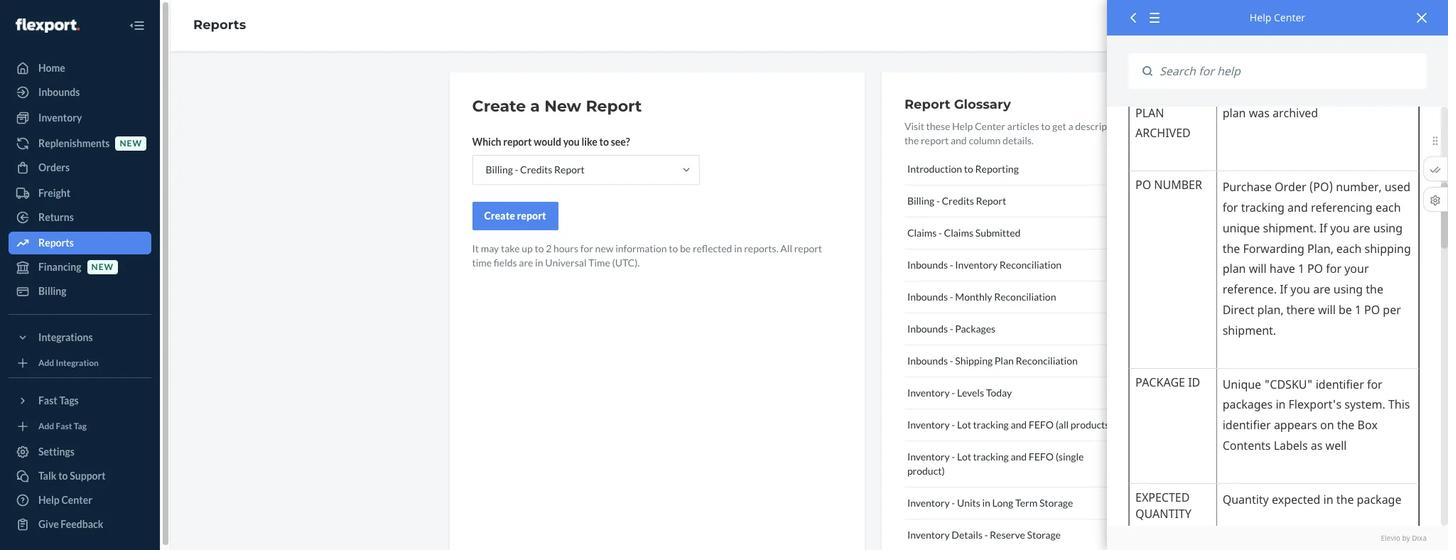 Task type: locate. For each thing, give the bounding box(es) containing it.
fefo
[[1029, 419, 1054, 431], [1029, 451, 1054, 463]]

- down claims - claims submitted
[[950, 259, 954, 271]]

center up search search field
[[1275, 11, 1306, 24]]

help up search search field
[[1250, 11, 1272, 24]]

2 claims from the left
[[945, 227, 974, 239]]

2 horizontal spatial in
[[983, 497, 991, 509]]

- up 'inbounds - inventory reconciliation'
[[939, 227, 943, 239]]

flexport logo image
[[16, 18, 79, 33]]

support
[[70, 470, 106, 482]]

1 horizontal spatial billing - credits report
[[908, 195, 1007, 207]]

inventory up product)
[[908, 451, 950, 463]]

billing down financing
[[38, 285, 66, 297]]

inventory down inventory - levels today
[[908, 419, 950, 431]]

billing link
[[9, 280, 151, 303]]

report inside button
[[517, 210, 546, 222]]

and inside button
[[1011, 419, 1027, 431]]

reconciliation inside 'inbounds - inventory reconciliation' button
[[1000, 259, 1062, 271]]

0 horizontal spatial help center
[[38, 494, 92, 506]]

fast
[[38, 395, 57, 407], [56, 421, 72, 432]]

2 lot from the top
[[958, 451, 972, 463]]

reconciliation down 'inbounds - inventory reconciliation' button
[[995, 291, 1057, 303]]

lot up units
[[958, 451, 972, 463]]

inventory
[[38, 112, 82, 124], [956, 259, 998, 271], [908, 387, 950, 399], [908, 419, 950, 431], [908, 451, 950, 463], [908, 497, 950, 509], [908, 529, 950, 541]]

report down reporting
[[976, 195, 1007, 207]]

2 vertical spatial and
[[1011, 451, 1027, 463]]

center up column at the right of the page
[[975, 120, 1006, 132]]

to left get
[[1042, 120, 1051, 132]]

fast left tag
[[56, 421, 72, 432]]

billing down which
[[486, 164, 513, 176]]

0 vertical spatial add
[[38, 358, 54, 369]]

inventory for inventory
[[38, 112, 82, 124]]

0 vertical spatial reports link
[[193, 17, 246, 33]]

1 horizontal spatial reports link
[[193, 17, 246, 33]]

levels
[[958, 387, 985, 399]]

inbounds down the inbounds - packages
[[908, 355, 948, 367]]

inbounds for inbounds - inventory reconciliation
[[908, 259, 948, 271]]

0 vertical spatial billing
[[486, 164, 513, 176]]

2 horizontal spatial new
[[595, 242, 614, 255]]

center inside help center link
[[61, 494, 92, 506]]

tracking for (all
[[974, 419, 1009, 431]]

in
[[734, 242, 743, 255], [535, 257, 543, 269], [983, 497, 991, 509]]

reconciliation down claims - claims submitted button
[[1000, 259, 1062, 271]]

inventory up 'replenishments'
[[38, 112, 82, 124]]

claims down introduction
[[908, 227, 937, 239]]

1 vertical spatial help center
[[38, 494, 92, 506]]

fefo for (all
[[1029, 419, 1054, 431]]

0 vertical spatial lot
[[958, 419, 972, 431]]

create for create report
[[484, 210, 515, 222]]

1 vertical spatial add
[[38, 421, 54, 432]]

0 horizontal spatial reports
[[38, 237, 74, 249]]

home
[[38, 62, 65, 74]]

0 vertical spatial help center
[[1250, 11, 1306, 24]]

new
[[545, 97, 582, 116]]

0 vertical spatial and
[[951, 134, 967, 146]]

0 horizontal spatial reports link
[[9, 232, 151, 255]]

a left new
[[531, 97, 540, 116]]

billing down introduction
[[908, 195, 935, 207]]

replenishments
[[38, 137, 110, 149]]

0 horizontal spatial new
[[91, 262, 114, 273]]

details.
[[1003, 134, 1034, 146]]

inbounds - shipping plan reconciliation
[[908, 355, 1078, 367]]

and for inventory - lot tracking and fefo (single product)
[[1011, 451, 1027, 463]]

1 horizontal spatial help center
[[1250, 11, 1306, 24]]

inventory down product)
[[908, 497, 950, 509]]

billing - credits report inside button
[[908, 195, 1007, 207]]

1 vertical spatial tracking
[[974, 451, 1009, 463]]

like
[[582, 136, 598, 148]]

center down talk to support button
[[61, 494, 92, 506]]

1 horizontal spatial billing
[[486, 164, 513, 176]]

1 vertical spatial fefo
[[1029, 451, 1054, 463]]

tracking down today on the bottom of page
[[974, 419, 1009, 431]]

in left long
[[983, 497, 991, 509]]

inbounds - monthly reconciliation button
[[905, 282, 1136, 314]]

billing - credits report down introduction to reporting
[[908, 195, 1007, 207]]

1 horizontal spatial credits
[[942, 195, 975, 207]]

0 horizontal spatial help
[[38, 494, 60, 506]]

reports
[[193, 17, 246, 33], [38, 237, 74, 249]]

1 vertical spatial new
[[595, 242, 614, 255]]

0 vertical spatial create
[[472, 97, 526, 116]]

a
[[531, 97, 540, 116], [1069, 120, 1074, 132]]

fast left tags
[[38, 395, 57, 407]]

help up give
[[38, 494, 60, 506]]

you
[[563, 136, 580, 148]]

- down introduction
[[937, 195, 940, 207]]

fefo for (single
[[1029, 451, 1054, 463]]

reconciliation inside "inbounds - monthly reconciliation" button
[[995, 291, 1057, 303]]

1 horizontal spatial new
[[120, 138, 142, 149]]

inventory left levels
[[908, 387, 950, 399]]

inventory - units in long term storage button
[[905, 488, 1136, 520]]

2 vertical spatial center
[[61, 494, 92, 506]]

- left monthly
[[950, 291, 954, 303]]

reports link
[[193, 17, 246, 33], [9, 232, 151, 255]]

1 vertical spatial fast
[[56, 421, 72, 432]]

- right details
[[985, 529, 988, 541]]

1 horizontal spatial a
[[1069, 120, 1074, 132]]

to left reporting
[[965, 163, 974, 175]]

credits inside button
[[942, 195, 975, 207]]

reconciliation down inbounds - packages button
[[1016, 355, 1078, 367]]

billing
[[486, 164, 513, 176], [908, 195, 935, 207], [38, 285, 66, 297]]

0 vertical spatial a
[[531, 97, 540, 116]]

1 claims from the left
[[908, 227, 937, 239]]

1 fefo from the top
[[1029, 419, 1054, 431]]

add
[[38, 358, 54, 369], [38, 421, 54, 432]]

0 vertical spatial storage
[[1040, 497, 1074, 509]]

billing - credits report down 'would'
[[486, 164, 585, 176]]

help center up search search field
[[1250, 11, 1306, 24]]

add integration link
[[9, 355, 151, 372]]

inventory up monthly
[[956, 259, 998, 271]]

lot inside inventory - lot tracking and fefo (single product)
[[958, 451, 972, 463]]

elevio by dixa link
[[1129, 533, 1428, 543]]

inbounds inside inbounds - shipping plan reconciliation button
[[908, 355, 948, 367]]

2 vertical spatial reconciliation
[[1016, 355, 1078, 367]]

and inside inventory - lot tracking and fefo (single product)
[[1011, 451, 1027, 463]]

1 vertical spatial storage
[[1028, 529, 1061, 541]]

storage right term
[[1040, 497, 1074, 509]]

information
[[616, 242, 667, 255]]

create
[[472, 97, 526, 116], [484, 210, 515, 222]]

inbounds up the inbounds - packages
[[908, 291, 948, 303]]

1 vertical spatial center
[[975, 120, 1006, 132]]

lot down inventory - levels today
[[958, 419, 972, 431]]

are
[[519, 257, 533, 269]]

2 fefo from the top
[[1029, 451, 1054, 463]]

inbounds - packages button
[[905, 314, 1136, 346]]

help down report glossary
[[953, 120, 973, 132]]

inbounds - monthly reconciliation
[[908, 291, 1057, 303]]

0 vertical spatial center
[[1275, 11, 1306, 24]]

feedback
[[61, 518, 103, 530]]

1 tracking from the top
[[974, 419, 1009, 431]]

1 vertical spatial reconciliation
[[995, 291, 1057, 303]]

add inside 'link'
[[38, 358, 54, 369]]

and
[[951, 134, 967, 146], [1011, 419, 1027, 431], [1011, 451, 1027, 463]]

tracking inside inventory - lot tracking and fefo (single product)
[[974, 451, 1009, 463]]

help
[[1250, 11, 1272, 24], [953, 120, 973, 132], [38, 494, 60, 506]]

products)
[[1071, 419, 1113, 431]]

inbounds inside inbounds link
[[38, 86, 80, 98]]

create inside button
[[484, 210, 515, 222]]

reflected
[[693, 242, 733, 255]]

help inside visit these help center articles to get a description of the report and column details.
[[953, 120, 973, 132]]

submitted
[[976, 227, 1021, 239]]

credits
[[520, 164, 553, 176], [942, 195, 975, 207]]

report
[[586, 97, 642, 116], [905, 97, 951, 112], [555, 164, 585, 176], [976, 195, 1007, 207]]

- for the 'inventory - units in long term storage' button
[[952, 497, 956, 509]]

returns
[[38, 211, 74, 223]]

inbounds inside 'inbounds - inventory reconciliation' button
[[908, 259, 948, 271]]

0 horizontal spatial in
[[535, 257, 543, 269]]

report down these
[[921, 134, 949, 146]]

inventory for inventory - lot tracking and fefo (single product)
[[908, 451, 950, 463]]

1 horizontal spatial in
[[734, 242, 743, 255]]

center inside visit these help center articles to get a description of the report and column details.
[[975, 120, 1006, 132]]

1 vertical spatial help
[[953, 120, 973, 132]]

fefo inside button
[[1029, 419, 1054, 431]]

up
[[522, 242, 533, 255]]

add for add fast tag
[[38, 421, 54, 432]]

credits down introduction to reporting
[[942, 195, 975, 207]]

1 vertical spatial create
[[484, 210, 515, 222]]

report down you
[[555, 164, 585, 176]]

and for inventory - lot tracking and fefo (all products)
[[1011, 419, 1027, 431]]

2 vertical spatial billing
[[38, 285, 66, 297]]

0 horizontal spatial a
[[531, 97, 540, 116]]

1 horizontal spatial claims
[[945, 227, 974, 239]]

in right are
[[535, 257, 543, 269]]

0 horizontal spatial credits
[[520, 164, 553, 176]]

new up billing link in the bottom of the page
[[91, 262, 114, 273]]

0 horizontal spatial claims
[[908, 227, 937, 239]]

- for "inventory - levels today" button
[[952, 387, 956, 399]]

reconciliation for inbounds - monthly reconciliation
[[995, 291, 1057, 303]]

0 horizontal spatial billing - credits report
[[486, 164, 585, 176]]

- left levels
[[952, 387, 956, 399]]

a inside visit these help center articles to get a description of the report and column details.
[[1069, 120, 1074, 132]]

- for 'inbounds - inventory reconciliation' button
[[950, 259, 954, 271]]

reconciliation
[[1000, 259, 1062, 271], [995, 291, 1057, 303], [1016, 355, 1078, 367]]

the
[[905, 134, 919, 146]]

add fast tag
[[38, 421, 87, 432]]

0 vertical spatial new
[[120, 138, 142, 149]]

0 vertical spatial credits
[[520, 164, 553, 176]]

inbounds left packages
[[908, 323, 948, 335]]

- for "inbounds - monthly reconciliation" button
[[950, 291, 954, 303]]

1 vertical spatial lot
[[958, 451, 972, 463]]

inventory for inventory details - reserve storage
[[908, 529, 950, 541]]

in left reports. at top
[[734, 242, 743, 255]]

center
[[1275, 11, 1306, 24], [975, 120, 1006, 132], [61, 494, 92, 506]]

and left column at the right of the page
[[951, 134, 967, 146]]

fefo left (all
[[1029, 419, 1054, 431]]

1 vertical spatial and
[[1011, 419, 1027, 431]]

fefo inside inventory - lot tracking and fefo (single product)
[[1029, 451, 1054, 463]]

- left units
[[952, 497, 956, 509]]

1 vertical spatial a
[[1069, 120, 1074, 132]]

- left shipping
[[950, 355, 954, 367]]

inventory - lot tracking and fefo (all products)
[[908, 419, 1113, 431]]

a right get
[[1069, 120, 1074, 132]]

inbounds down the home
[[38, 86, 80, 98]]

2 horizontal spatial billing
[[908, 195, 935, 207]]

billing inside button
[[908, 195, 935, 207]]

inbounds for inbounds
[[38, 86, 80, 98]]

inventory - units in long term storage
[[908, 497, 1074, 509]]

add left integration at the left bottom
[[38, 358, 54, 369]]

claims left submitted
[[945, 227, 974, 239]]

add up settings
[[38, 421, 54, 432]]

1 vertical spatial billing - credits report
[[908, 195, 1007, 207]]

fefo left (single
[[1029, 451, 1054, 463]]

2 horizontal spatial help
[[1250, 11, 1272, 24]]

(single
[[1056, 451, 1084, 463]]

Search search field
[[1153, 53, 1428, 89]]

financing
[[38, 261, 81, 273]]

inventory details - reserve storage button
[[905, 520, 1136, 550]]

0 vertical spatial tracking
[[974, 419, 1009, 431]]

0 horizontal spatial billing
[[38, 285, 66, 297]]

visit
[[905, 120, 925, 132]]

and down "inventory - levels today" button
[[1011, 419, 1027, 431]]

- for billing - credits report button
[[937, 195, 940, 207]]

0 vertical spatial fast
[[38, 395, 57, 407]]

shipping
[[956, 355, 993, 367]]

reconciliation inside inbounds - shipping plan reconciliation button
[[1016, 355, 1078, 367]]

- left packages
[[950, 323, 954, 335]]

inventory for inventory - levels today
[[908, 387, 950, 399]]

- for the inventory - lot tracking and fefo (all products) button
[[952, 419, 956, 431]]

tracking down inventory - lot tracking and fefo (all products) at the bottom of the page
[[974, 451, 1009, 463]]

new up time
[[595, 242, 614, 255]]

2 tracking from the top
[[974, 451, 1009, 463]]

to right talk
[[58, 470, 68, 482]]

get
[[1053, 120, 1067, 132]]

create up which
[[472, 97, 526, 116]]

1 vertical spatial billing
[[908, 195, 935, 207]]

create up may
[[484, 210, 515, 222]]

2 vertical spatial new
[[91, 262, 114, 273]]

inventory left details
[[908, 529, 950, 541]]

it
[[472, 242, 479, 255]]

new up orders link
[[120, 138, 142, 149]]

report up up
[[517, 210, 546, 222]]

0 vertical spatial fefo
[[1029, 419, 1054, 431]]

report right all
[[795, 242, 823, 255]]

- inside inventory - lot tracking and fefo (single product)
[[952, 451, 956, 463]]

1 add from the top
[[38, 358, 54, 369]]

may
[[481, 242, 499, 255]]

1 horizontal spatial help
[[953, 120, 973, 132]]

of
[[1127, 120, 1136, 132]]

report up see?
[[586, 97, 642, 116]]

- up 'inventory - units in long term storage'
[[952, 451, 956, 463]]

storage right reserve
[[1028, 529, 1061, 541]]

2 add from the top
[[38, 421, 54, 432]]

inbounds - inventory reconciliation
[[908, 259, 1062, 271]]

storage inside button
[[1028, 529, 1061, 541]]

2 vertical spatial in
[[983, 497, 991, 509]]

create a new report
[[472, 97, 642, 116]]

tracking inside button
[[974, 419, 1009, 431]]

inbounds inside "inbounds - monthly reconciliation" button
[[908, 291, 948, 303]]

1 horizontal spatial center
[[975, 120, 1006, 132]]

1 vertical spatial reports link
[[9, 232, 151, 255]]

inbounds for inbounds - monthly reconciliation
[[908, 291, 948, 303]]

billing - credits report
[[486, 164, 585, 176], [908, 195, 1007, 207]]

inbounds down claims - claims submitted
[[908, 259, 948, 271]]

to inside visit these help center articles to get a description of the report and column details.
[[1042, 120, 1051, 132]]

0 vertical spatial reconciliation
[[1000, 259, 1062, 271]]

orders
[[38, 161, 70, 173]]

new for financing
[[91, 262, 114, 273]]

lot inside the inventory - lot tracking and fefo (all products) button
[[958, 419, 972, 431]]

and down the inventory - lot tracking and fefo (all products) button
[[1011, 451, 1027, 463]]

credits down 'would'
[[520, 164, 553, 176]]

1 lot from the top
[[958, 419, 972, 431]]

inbounds inside inbounds - packages button
[[908, 323, 948, 335]]

0 horizontal spatial center
[[61, 494, 92, 506]]

1 vertical spatial credits
[[942, 195, 975, 207]]

1 horizontal spatial reports
[[193, 17, 246, 33]]

returns link
[[9, 206, 151, 229]]

report inside visit these help center articles to get a description of the report and column details.
[[921, 134, 949, 146]]

help center up give feedback
[[38, 494, 92, 506]]

- down inventory - levels today
[[952, 419, 956, 431]]

inventory inside inventory - lot tracking and fefo (single product)
[[908, 451, 950, 463]]

to inside button
[[965, 163, 974, 175]]



Task type: describe. For each thing, give the bounding box(es) containing it.
to right like
[[600, 136, 609, 148]]

would
[[534, 136, 562, 148]]

elevio by dixa
[[1382, 533, 1428, 543]]

which
[[472, 136, 502, 148]]

talk to support
[[38, 470, 106, 482]]

- down which report would you like to see?
[[515, 164, 519, 176]]

reports.
[[744, 242, 779, 255]]

close navigation image
[[129, 17, 146, 34]]

inventory - lot tracking and fefo (all products) button
[[905, 409, 1136, 441]]

product)
[[908, 465, 945, 477]]

- for inbounds - shipping plan reconciliation button
[[950, 355, 954, 367]]

report inside button
[[976, 195, 1007, 207]]

freight
[[38, 187, 70, 199]]

help center link
[[9, 489, 151, 512]]

and inside visit these help center articles to get a description of the report and column details.
[[951, 134, 967, 146]]

0 vertical spatial billing - credits report
[[486, 164, 585, 176]]

glossary
[[955, 97, 1011, 112]]

take
[[501, 242, 520, 255]]

inbounds - inventory reconciliation button
[[905, 250, 1136, 282]]

0 vertical spatial in
[[734, 242, 743, 255]]

settings
[[38, 446, 75, 458]]

long
[[993, 497, 1014, 509]]

inbounds link
[[9, 81, 151, 104]]

create report
[[484, 210, 546, 222]]

introduction to reporting button
[[905, 154, 1136, 186]]

fields
[[494, 257, 517, 269]]

settings link
[[9, 441, 151, 464]]

inbounds - packages
[[908, 323, 996, 335]]

orders link
[[9, 156, 151, 179]]

reconciliation for inbounds - inventory reconciliation
[[1000, 259, 1062, 271]]

inventory details - reserve storage
[[908, 529, 1061, 541]]

freight link
[[9, 182, 151, 205]]

new for replenishments
[[120, 138, 142, 149]]

articles
[[1008, 120, 1040, 132]]

2
[[546, 242, 552, 255]]

talk
[[38, 470, 56, 482]]

to inside button
[[58, 470, 68, 482]]

talk to support button
[[9, 465, 151, 488]]

create report button
[[472, 202, 558, 230]]

report up these
[[905, 97, 951, 112]]

give
[[38, 518, 59, 530]]

1 vertical spatial in
[[535, 257, 543, 269]]

0 vertical spatial help
[[1250, 11, 1272, 24]]

reserve
[[990, 529, 1026, 541]]

report inside it may take up to 2 hours for new information to be reflected in reports. all report time fields are in universal time (utc).
[[795, 242, 823, 255]]

- for inbounds - packages button
[[950, 323, 954, 335]]

packages
[[956, 323, 996, 335]]

give feedback
[[38, 518, 103, 530]]

universal
[[545, 257, 587, 269]]

inbounds - shipping plan reconciliation button
[[905, 346, 1136, 377]]

claims - claims submitted button
[[905, 218, 1136, 250]]

these
[[927, 120, 951, 132]]

integrations button
[[9, 326, 151, 349]]

column
[[969, 134, 1001, 146]]

inventory - levels today button
[[905, 377, 1136, 409]]

plan
[[995, 355, 1014, 367]]

visit these help center articles to get a description of the report and column details.
[[905, 120, 1136, 146]]

inbounds for inbounds - packages
[[908, 323, 948, 335]]

integrations
[[38, 331, 93, 343]]

fast inside dropdown button
[[38, 395, 57, 407]]

description
[[1076, 120, 1125, 132]]

add integration
[[38, 358, 99, 369]]

dixa
[[1413, 533, 1428, 543]]

time
[[589, 257, 611, 269]]

- for claims - claims submitted button
[[939, 227, 943, 239]]

inventory - lot tracking and fefo (single product)
[[908, 451, 1084, 477]]

in inside the 'inventory - units in long term storage' button
[[983, 497, 991, 509]]

today
[[987, 387, 1012, 399]]

inventory link
[[9, 107, 151, 129]]

inventory for inventory - lot tracking and fefo (all products)
[[908, 419, 950, 431]]

give feedback button
[[9, 513, 151, 536]]

inventory for inventory - units in long term storage
[[908, 497, 950, 509]]

tracking for (single
[[974, 451, 1009, 463]]

report glossary
[[905, 97, 1011, 112]]

report left 'would'
[[503, 136, 532, 148]]

2 horizontal spatial center
[[1275, 11, 1306, 24]]

to left 'be'
[[669, 242, 678, 255]]

tags
[[59, 395, 79, 407]]

lot for inventory - lot tracking and fefo (single product)
[[958, 451, 972, 463]]

new inside it may take up to 2 hours for new information to be reflected in reports. all report time fields are in universal time (utc).
[[595, 242, 614, 255]]

lot for inventory - lot tracking and fefo (all products)
[[958, 419, 972, 431]]

which report would you like to see?
[[472, 136, 630, 148]]

details
[[952, 529, 983, 541]]

time
[[472, 257, 492, 269]]

add for add integration
[[38, 358, 54, 369]]

be
[[680, 242, 691, 255]]

inbounds for inbounds - shipping plan reconciliation
[[908, 355, 948, 367]]

fast tags button
[[9, 390, 151, 412]]

create for create a new report
[[472, 97, 526, 116]]

by
[[1403, 533, 1411, 543]]

see?
[[611, 136, 630, 148]]

for
[[581, 242, 594, 255]]

to left 2
[[535, 242, 544, 255]]

tag
[[74, 421, 87, 432]]

inventory - levels today
[[908, 387, 1012, 399]]

0 vertical spatial reports
[[193, 17, 246, 33]]

(all
[[1056, 419, 1069, 431]]

term
[[1016, 497, 1038, 509]]

- for inventory - lot tracking and fefo (single product) button
[[952, 451, 956, 463]]

claims - claims submitted
[[908, 227, 1021, 239]]

1 vertical spatial reports
[[38, 237, 74, 249]]

elevio
[[1382, 533, 1401, 543]]

(utc).
[[613, 257, 640, 269]]

2 vertical spatial help
[[38, 494, 60, 506]]

integration
[[56, 358, 99, 369]]

home link
[[9, 57, 151, 80]]

hours
[[554, 242, 579, 255]]

inventory - lot tracking and fefo (single product) button
[[905, 441, 1136, 488]]

fast tags
[[38, 395, 79, 407]]

monthly
[[956, 291, 993, 303]]

storage inside button
[[1040, 497, 1074, 509]]

billing - credits report button
[[905, 186, 1136, 218]]



Task type: vqa. For each thing, say whether or not it's contained in the screenshot.
close icon at the top
no



